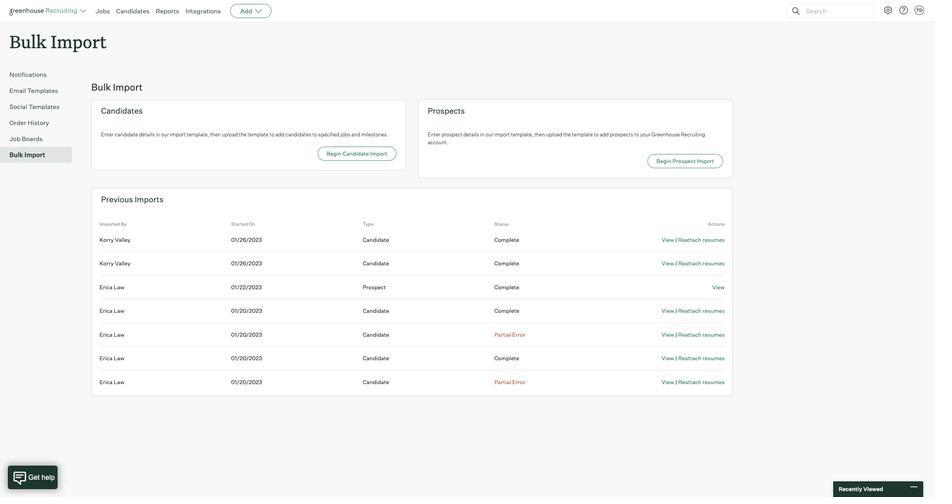 Task type: vqa. For each thing, say whether or not it's contained in the screenshot.


Task type: describe. For each thing, give the bounding box(es) containing it.
erica for 1st "reattach resumes" link from the bottom
[[100, 379, 113, 385]]

imported by
[[100, 221, 127, 227]]

Search text field
[[805, 5, 868, 17]]

imports
[[135, 195, 164, 204]]

5 reattach resumes link from the top
[[679, 355, 725, 362]]

erica law for fourth "reattach resumes" link from the top
[[100, 331, 124, 338]]

resumes for 1st "reattach resumes" link from the bottom
[[703, 379, 725, 385]]

view | reattach resumes for 1st "reattach resumes" link from the bottom
[[662, 379, 725, 385]]

started on
[[231, 221, 255, 227]]

enter prospect details in our import template, then upload the template to add prospects to your greenhouse recruiting account.
[[428, 131, 706, 145]]

reattach for second "reattach resumes" link
[[679, 260, 702, 267]]

0 vertical spatial bulk
[[9, 30, 47, 53]]

1 law from the top
[[114, 284, 124, 290]]

bulk import link
[[9, 150, 69, 160]]

candidate for 1st "reattach resumes" link
[[363, 236, 389, 243]]

on
[[249, 221, 255, 227]]

3 complete from the top
[[495, 284, 520, 290]]

greenhouse
[[652, 131, 681, 138]]

template for prospects
[[573, 131, 593, 138]]

add for candidates
[[276, 131, 285, 138]]

complete for second "reattach resumes" link's view link
[[495, 260, 520, 267]]

reattach for fourth "reattach resumes" link from the top
[[679, 331, 702, 338]]

resumes for fourth "reattach resumes" link from the top
[[703, 331, 725, 338]]

status
[[495, 221, 509, 227]]

korry valley for second "reattach resumes" link's view link
[[100, 260, 131, 267]]

notifications link
[[9, 70, 69, 79]]

4 reattach resumes link from the top
[[679, 331, 725, 338]]

view for second "reattach resumes" link
[[662, 260, 675, 267]]

prospect inside button
[[673, 158, 696, 164]]

viewed
[[864, 486, 884, 493]]

history
[[28, 119, 49, 127]]

recently viewed
[[840, 486, 884, 493]]

2 error from the top
[[513, 379, 526, 385]]

details for candidates
[[139, 131, 155, 138]]

law for 1st "reattach resumes" link from the bottom view link
[[114, 379, 124, 385]]

2 to from the left
[[313, 131, 317, 138]]

enter candidate details in our import template, then upload the template to add candidates to specified jobs and milestones.
[[101, 131, 389, 138]]

candidate
[[115, 131, 138, 138]]

add button
[[231, 4, 272, 18]]

3 reattach resumes link from the top
[[679, 307, 725, 314]]

email
[[9, 87, 26, 95]]

order history link
[[9, 118, 69, 128]]

candidate inside "button"
[[343, 150, 369, 157]]

our for prospects
[[486, 131, 494, 138]]

enter for candidates
[[101, 131, 114, 138]]

candidate for 3rd "reattach resumes" link from the top
[[363, 307, 389, 314]]

reports link
[[156, 7, 179, 15]]

| for 1st "reattach resumes" link
[[676, 236, 678, 243]]

resumes for 5th "reattach resumes" link from the top of the page
[[703, 355, 725, 362]]

jobs
[[96, 7, 110, 15]]

complete for view link corresponding to 5th "reattach resumes" link from the top of the page
[[495, 355, 520, 362]]

candidate for 1st "reattach resumes" link from the bottom
[[363, 379, 389, 385]]

recruiting
[[682, 131, 706, 138]]

type
[[363, 221, 374, 227]]

01/20/2023 for 5th "reattach resumes" link from the top of the page
[[231, 355, 262, 362]]

partial for 1st "reattach resumes" link from the bottom view link
[[495, 379, 512, 385]]

then for prospects
[[535, 131, 546, 138]]

begin candidate import
[[327, 150, 388, 157]]

01/26/2023 for 1st "reattach resumes" link
[[231, 236, 262, 243]]

erica law for 3rd "reattach resumes" link from the top
[[100, 307, 124, 314]]

your
[[641, 131, 651, 138]]

view link for 5th "reattach resumes" link from the top of the page
[[662, 355, 675, 362]]

template, for candidates
[[187, 131, 209, 138]]

add
[[240, 7, 253, 15]]

1 vertical spatial candidates
[[101, 106, 143, 116]]

import inside "bulk import" link
[[24, 151, 45, 159]]

begin prospect import button
[[648, 154, 724, 168]]

| for fourth "reattach resumes" link from the top
[[676, 331, 678, 338]]

then for candidates
[[210, 131, 221, 138]]

jobs link
[[96, 7, 110, 15]]

boards
[[22, 135, 43, 143]]

social
[[9, 103, 27, 111]]

erica for 5th "reattach resumes" link from the top of the page
[[100, 355, 113, 362]]

integrations link
[[186, 7, 221, 15]]

law for view link corresponding to 5th "reattach resumes" link from the top of the page
[[114, 355, 124, 362]]

view for 5th "reattach resumes" link from the top of the page
[[662, 355, 675, 362]]

social templates link
[[9, 102, 69, 111]]

complete for 3rd "reattach resumes" link from the top's view link
[[495, 307, 520, 314]]

1 to from the left
[[270, 131, 275, 138]]

email templates
[[9, 87, 58, 95]]

1 error from the top
[[513, 331, 526, 338]]

erica law for 1st "reattach resumes" link from the bottom
[[100, 379, 124, 385]]

in for prospects
[[481, 131, 485, 138]]

enter for prospects
[[428, 131, 441, 138]]

1 partial error from the top
[[495, 331, 526, 338]]

started
[[231, 221, 248, 227]]

reattach for 3rd "reattach resumes" link from the top
[[679, 307, 702, 314]]

01/26/2023 for second "reattach resumes" link
[[231, 260, 262, 267]]

view | reattach resumes for 1st "reattach resumes" link
[[662, 236, 725, 243]]

actions
[[709, 221, 725, 227]]

1 korry from the top
[[100, 236, 114, 243]]

01/20/2023 for fourth "reattach resumes" link from the top
[[231, 331, 262, 338]]

td
[[917, 7, 923, 13]]

reattach for 5th "reattach resumes" link from the top of the page
[[679, 355, 702, 362]]

job boards link
[[9, 134, 69, 144]]

import inside begin prospect import button
[[698, 158, 715, 164]]

view | reattach resumes for 5th "reattach resumes" link from the top of the page
[[662, 355, 725, 362]]

complete for 1st "reattach resumes" link view link
[[495, 236, 520, 243]]

01/22/2023
[[231, 284, 262, 290]]

details for prospects
[[464, 131, 479, 138]]

1 erica law from the top
[[100, 284, 124, 290]]

reattach for 1st "reattach resumes" link
[[679, 236, 702, 243]]

resumes for 1st "reattach resumes" link
[[703, 236, 725, 243]]

reattach for 1st "reattach resumes" link from the bottom
[[679, 379, 702, 385]]



Task type: locate. For each thing, give the bounding box(es) containing it.
1 horizontal spatial template,
[[512, 131, 534, 138]]

partial
[[495, 331, 512, 338], [495, 379, 512, 385]]

1 reattach resumes link from the top
[[679, 236, 725, 243]]

recently
[[840, 486, 863, 493]]

bulk import
[[9, 30, 107, 53], [91, 81, 143, 93], [9, 151, 45, 159]]

6 resumes from the top
[[703, 379, 725, 385]]

0 horizontal spatial the
[[239, 131, 247, 138]]

view | reattach resumes for fourth "reattach resumes" link from the top
[[662, 331, 725, 338]]

notifications
[[9, 71, 47, 78]]

1 horizontal spatial begin
[[657, 158, 672, 164]]

0 horizontal spatial template,
[[187, 131, 209, 138]]

3 erica law from the top
[[100, 331, 124, 338]]

2 view | reattach resumes from the top
[[662, 260, 725, 267]]

4 erica law from the top
[[100, 355, 124, 362]]

1 the from the left
[[239, 131, 247, 138]]

erica law for 5th "reattach resumes" link from the top of the page
[[100, 355, 124, 362]]

1 erica from the top
[[100, 284, 113, 290]]

5 complete from the top
[[495, 355, 520, 362]]

| for second "reattach resumes" link
[[676, 260, 678, 267]]

2 | from the top
[[676, 260, 678, 267]]

previous
[[101, 195, 133, 204]]

5 reattach from the top
[[679, 355, 702, 362]]

2 partial error from the top
[[495, 379, 526, 385]]

view for 3rd "reattach resumes" link from the top
[[662, 307, 675, 314]]

candidates up candidate
[[101, 106, 143, 116]]

1 view | reattach resumes from the top
[[662, 236, 725, 243]]

templates down notifications link
[[27, 87, 58, 95]]

1 resumes from the top
[[703, 236, 725, 243]]

greenhouse recruiting image
[[9, 6, 80, 16]]

2 in from the left
[[481, 131, 485, 138]]

0 vertical spatial 01/26/2023
[[231, 236, 262, 243]]

0 horizontal spatial details
[[139, 131, 155, 138]]

add left prospects
[[600, 131, 609, 138]]

2 import from the left
[[495, 131, 510, 138]]

5 erica law from the top
[[100, 379, 124, 385]]

0 vertical spatial bulk import
[[9, 30, 107, 53]]

resumes
[[703, 236, 725, 243], [703, 260, 725, 267], [703, 307, 725, 314], [703, 331, 725, 338], [703, 355, 725, 362], [703, 379, 725, 385]]

our inside enter prospect details in our import template, then upload the template to add prospects to your greenhouse recruiting account.
[[486, 131, 494, 138]]

3 resumes from the top
[[703, 307, 725, 314]]

01/20/2023 for 3rd "reattach resumes" link from the top
[[231, 307, 262, 314]]

2 law from the top
[[114, 307, 124, 314]]

resumes for second "reattach resumes" link
[[703, 260, 725, 267]]

error
[[513, 331, 526, 338], [513, 379, 526, 385]]

view link
[[662, 236, 675, 243], [662, 260, 675, 267], [713, 284, 725, 290], [662, 307, 675, 314], [662, 331, 675, 338], [662, 355, 675, 362], [662, 379, 675, 385]]

4 to from the left
[[635, 131, 640, 138]]

2 erica from the top
[[100, 307, 113, 314]]

0 horizontal spatial template
[[248, 131, 269, 138]]

3 | from the top
[[676, 307, 678, 314]]

0 vertical spatial korry
[[100, 236, 114, 243]]

01/26/2023 down started on
[[231, 236, 262, 243]]

our right candidate
[[161, 131, 169, 138]]

1 01/26/2023 from the top
[[231, 236, 262, 243]]

0 horizontal spatial import
[[170, 131, 186, 138]]

|
[[676, 236, 678, 243], [676, 260, 678, 267], [676, 307, 678, 314], [676, 331, 678, 338], [676, 355, 678, 362], [676, 379, 678, 385]]

1 vertical spatial 01/26/2023
[[231, 260, 262, 267]]

valley for second "reattach resumes" link's view link
[[115, 260, 131, 267]]

enter left candidate
[[101, 131, 114, 138]]

0 horizontal spatial then
[[210, 131, 221, 138]]

1 vertical spatial bulk
[[91, 81, 111, 93]]

2 01/20/2023 from the top
[[231, 331, 262, 338]]

the
[[239, 131, 247, 138], [564, 131, 571, 138]]

6 view | reattach resumes from the top
[[662, 379, 725, 385]]

5 law from the top
[[114, 379, 124, 385]]

in for candidates
[[156, 131, 160, 138]]

4 resumes from the top
[[703, 331, 725, 338]]

the for prospects
[[564, 131, 571, 138]]

upload for prospects
[[547, 131, 563, 138]]

3 to from the left
[[595, 131, 599, 138]]

1 horizontal spatial in
[[481, 131, 485, 138]]

details
[[139, 131, 155, 138], [464, 131, 479, 138]]

1 import from the left
[[170, 131, 186, 138]]

2 01/26/2023 from the top
[[231, 260, 262, 267]]

template, inside enter prospect details in our import template, then upload the template to add prospects to your greenhouse recruiting account.
[[512, 131, 534, 138]]

account.
[[428, 139, 449, 145]]

law for view link related to fourth "reattach resumes" link from the top
[[114, 331, 124, 338]]

4 | from the top
[[676, 331, 678, 338]]

2 reattach resumes link from the top
[[679, 260, 725, 267]]

1 horizontal spatial import
[[495, 131, 510, 138]]

1 template from the left
[[248, 131, 269, 138]]

1 horizontal spatial upload
[[547, 131, 563, 138]]

2 template, from the left
[[512, 131, 534, 138]]

job boards
[[9, 135, 43, 143]]

order history
[[9, 119, 49, 127]]

5 erica from the top
[[100, 379, 113, 385]]

0 vertical spatial korry valley
[[100, 236, 131, 243]]

01/20/2023
[[231, 307, 262, 314], [231, 331, 262, 338], [231, 355, 262, 362], [231, 379, 262, 385]]

1 then from the left
[[210, 131, 221, 138]]

to left specified
[[313, 131, 317, 138]]

5 view | reattach resumes from the top
[[662, 355, 725, 362]]

reattach
[[679, 236, 702, 243], [679, 260, 702, 267], [679, 307, 702, 314], [679, 331, 702, 338], [679, 355, 702, 362], [679, 379, 702, 385]]

0 vertical spatial candidates
[[116, 7, 150, 15]]

details right prospect
[[464, 131, 479, 138]]

view for 1st "reattach resumes" link from the bottom
[[662, 379, 675, 385]]

view link for second "reattach resumes" link
[[662, 260, 675, 267]]

upload
[[222, 131, 238, 138], [547, 131, 563, 138]]

import inside begin candidate import "button"
[[371, 150, 388, 157]]

0 horizontal spatial in
[[156, 131, 160, 138]]

import
[[51, 30, 107, 53], [113, 81, 143, 93], [371, 150, 388, 157], [24, 151, 45, 159], [698, 158, 715, 164]]

1 add from the left
[[276, 131, 285, 138]]

candidate for second "reattach resumes" link
[[363, 260, 389, 267]]

in
[[156, 131, 160, 138], [481, 131, 485, 138]]

1 horizontal spatial add
[[600, 131, 609, 138]]

2 vertical spatial bulk
[[9, 151, 23, 159]]

1 details from the left
[[139, 131, 155, 138]]

valley
[[115, 236, 131, 243], [115, 260, 131, 267]]

01/20/2023 for 1st "reattach resumes" link from the bottom
[[231, 379, 262, 385]]

0 horizontal spatial begin
[[327, 150, 342, 157]]

order
[[9, 119, 26, 127]]

2 upload from the left
[[547, 131, 563, 138]]

to left the your
[[635, 131, 640, 138]]

partial for view link related to fourth "reattach resumes" link from the top
[[495, 331, 512, 338]]

1 horizontal spatial our
[[486, 131, 494, 138]]

1 horizontal spatial then
[[535, 131, 546, 138]]

01/26/2023
[[231, 236, 262, 243], [231, 260, 262, 267]]

2 resumes from the top
[[703, 260, 725, 267]]

email templates link
[[9, 86, 69, 95]]

enter up account.
[[428, 131, 441, 138]]

view link for 1st "reattach resumes" link from the bottom
[[662, 379, 675, 385]]

to
[[270, 131, 275, 138], [313, 131, 317, 138], [595, 131, 599, 138], [635, 131, 640, 138]]

4 erica from the top
[[100, 355, 113, 362]]

templates for email templates
[[27, 87, 58, 95]]

templates
[[27, 87, 58, 95], [29, 103, 60, 111]]

our for candidates
[[161, 131, 169, 138]]

valley for 1st "reattach resumes" link view link
[[115, 236, 131, 243]]

complete
[[495, 236, 520, 243], [495, 260, 520, 267], [495, 284, 520, 290], [495, 307, 520, 314], [495, 355, 520, 362]]

bulk
[[9, 30, 47, 53], [91, 81, 111, 93], [9, 151, 23, 159]]

3 view | reattach resumes from the top
[[662, 307, 725, 314]]

2 vertical spatial bulk import
[[9, 151, 45, 159]]

in right prospect
[[481, 131, 485, 138]]

view | reattach resumes for 3rd "reattach resumes" link from the top
[[662, 307, 725, 314]]

law
[[114, 284, 124, 290], [114, 307, 124, 314], [114, 331, 124, 338], [114, 355, 124, 362], [114, 379, 124, 385]]

candidates link
[[116, 7, 150, 15]]

and
[[352, 131, 360, 138]]

erica law
[[100, 284, 124, 290], [100, 307, 124, 314], [100, 331, 124, 338], [100, 355, 124, 362], [100, 379, 124, 385]]

the inside enter prospect details in our import template, then upload the template to add prospects to your greenhouse recruiting account.
[[564, 131, 571, 138]]

1 horizontal spatial details
[[464, 131, 479, 138]]

4 view | reattach resumes from the top
[[662, 331, 725, 338]]

4 complete from the top
[[495, 307, 520, 314]]

template inside enter prospect details in our import template, then upload the template to add prospects to your greenhouse recruiting account.
[[573, 131, 593, 138]]

2 korry valley from the top
[[100, 260, 131, 267]]

candidates
[[286, 131, 312, 138]]

upload inside enter prospect details in our import template, then upload the template to add prospects to your greenhouse recruiting account.
[[547, 131, 563, 138]]

template for candidates
[[248, 131, 269, 138]]

begin for prospects
[[657, 158, 672, 164]]

enter inside enter prospect details in our import template, then upload the template to add prospects to your greenhouse recruiting account.
[[428, 131, 441, 138]]

candidates
[[116, 7, 150, 15], [101, 106, 143, 116]]

begin
[[327, 150, 342, 157], [657, 158, 672, 164]]

4 01/20/2023 from the top
[[231, 379, 262, 385]]

1 | from the top
[[676, 236, 678, 243]]

6 | from the top
[[676, 379, 678, 385]]

begin prospect import
[[657, 158, 715, 164]]

view link for fourth "reattach resumes" link from the top
[[662, 331, 675, 338]]

template,
[[187, 131, 209, 138], [512, 131, 534, 138]]

law for 3rd "reattach resumes" link from the top's view link
[[114, 307, 124, 314]]

add for prospects
[[600, 131, 609, 138]]

our right prospect
[[486, 131, 494, 138]]

template
[[248, 131, 269, 138], [573, 131, 593, 138]]

1 valley from the top
[[115, 236, 131, 243]]

3 reattach from the top
[[679, 307, 702, 314]]

begin down greenhouse
[[657, 158, 672, 164]]

begin down specified
[[327, 150, 342, 157]]

td button
[[914, 4, 927, 16]]

2 reattach from the top
[[679, 260, 702, 267]]

1 in from the left
[[156, 131, 160, 138]]

2 korry from the top
[[100, 260, 114, 267]]

to left candidates
[[270, 131, 275, 138]]

1 enter from the left
[[101, 131, 114, 138]]

begin for candidates
[[327, 150, 342, 157]]

specified
[[319, 131, 340, 138]]

1 our from the left
[[161, 131, 169, 138]]

1 vertical spatial valley
[[115, 260, 131, 267]]

candidate
[[343, 150, 369, 157], [363, 236, 389, 243], [363, 260, 389, 267], [363, 307, 389, 314], [363, 331, 389, 338], [363, 355, 389, 362], [363, 379, 389, 385]]

template, for prospects
[[512, 131, 534, 138]]

jobs
[[341, 131, 351, 138]]

6 reattach resumes link from the top
[[679, 379, 725, 385]]

import for candidates
[[170, 131, 186, 138]]

view | reattach resumes
[[662, 236, 725, 243], [662, 260, 725, 267], [662, 307, 725, 314], [662, 331, 725, 338], [662, 355, 725, 362], [662, 379, 725, 385]]

our
[[161, 131, 169, 138], [486, 131, 494, 138]]

templates up order history link
[[29, 103, 60, 111]]

1 vertical spatial begin
[[657, 158, 672, 164]]

previous imports
[[101, 195, 164, 204]]

0 vertical spatial partial
[[495, 331, 512, 338]]

5 resumes from the top
[[703, 355, 725, 362]]

1 korry valley from the top
[[100, 236, 131, 243]]

view | reattach resumes for second "reattach resumes" link
[[662, 260, 725, 267]]

1 vertical spatial korry
[[100, 260, 114, 267]]

2 details from the left
[[464, 131, 479, 138]]

0 horizontal spatial our
[[161, 131, 169, 138]]

3 erica from the top
[[100, 331, 113, 338]]

0 vertical spatial error
[[513, 331, 526, 338]]

integrations
[[186, 7, 221, 15]]

in inside enter prospect details in our import template, then upload the template to add prospects to your greenhouse recruiting account.
[[481, 131, 485, 138]]

job
[[9, 135, 20, 143]]

1 horizontal spatial template
[[573, 131, 593, 138]]

3 01/20/2023 from the top
[[231, 355, 262, 362]]

1 horizontal spatial prospect
[[673, 158, 696, 164]]

0 vertical spatial templates
[[27, 87, 58, 95]]

view
[[662, 236, 675, 243], [662, 260, 675, 267], [713, 284, 725, 290], [662, 307, 675, 314], [662, 331, 675, 338], [662, 355, 675, 362], [662, 379, 675, 385]]

0 horizontal spatial prospect
[[363, 284, 386, 290]]

view for fourth "reattach resumes" link from the top
[[662, 331, 675, 338]]

import for prospects
[[495, 131, 510, 138]]

candidate for 5th "reattach resumes" link from the top of the page
[[363, 355, 389, 362]]

| for 5th "reattach resumes" link from the top of the page
[[676, 355, 678, 362]]

1 horizontal spatial enter
[[428, 131, 441, 138]]

by
[[121, 221, 127, 227]]

6 reattach from the top
[[679, 379, 702, 385]]

1 vertical spatial prospect
[[363, 284, 386, 290]]

2 add from the left
[[600, 131, 609, 138]]

reattach resumes link
[[679, 236, 725, 243], [679, 260, 725, 267], [679, 307, 725, 314], [679, 331, 725, 338], [679, 355, 725, 362], [679, 379, 725, 385]]

details inside enter prospect details in our import template, then upload the template to add prospects to your greenhouse recruiting account.
[[464, 131, 479, 138]]

social templates
[[9, 103, 60, 111]]

2 the from the left
[[564, 131, 571, 138]]

resumes for 3rd "reattach resumes" link from the top
[[703, 307, 725, 314]]

01/26/2023 up 01/22/2023
[[231, 260, 262, 267]]

view link for 1st "reattach resumes" link
[[662, 236, 675, 243]]

0 vertical spatial valley
[[115, 236, 131, 243]]

1 vertical spatial partial
[[495, 379, 512, 385]]

0 horizontal spatial upload
[[222, 131, 238, 138]]

1 reattach from the top
[[679, 236, 702, 243]]

begin inside button
[[657, 158, 672, 164]]

imported
[[100, 221, 120, 227]]

view for 1st "reattach resumes" link
[[662, 236, 675, 243]]

candidates right the jobs
[[116, 7, 150, 15]]

0 horizontal spatial add
[[276, 131, 285, 138]]

import inside enter prospect details in our import template, then upload the template to add prospects to your greenhouse recruiting account.
[[495, 131, 510, 138]]

5 | from the top
[[676, 355, 678, 362]]

1 template, from the left
[[187, 131, 209, 138]]

1 01/20/2023 from the top
[[231, 307, 262, 314]]

1 vertical spatial error
[[513, 379, 526, 385]]

add inside enter prospect details in our import template, then upload the template to add prospects to your greenhouse recruiting account.
[[600, 131, 609, 138]]

0 vertical spatial prospect
[[673, 158, 696, 164]]

2 partial from the top
[[495, 379, 512, 385]]

| for 3rd "reattach resumes" link from the top
[[676, 307, 678, 314]]

candidate for fourth "reattach resumes" link from the top
[[363, 331, 389, 338]]

to left prospects
[[595, 131, 599, 138]]

4 law from the top
[[114, 355, 124, 362]]

prospect
[[673, 158, 696, 164], [363, 284, 386, 290]]

2 enter from the left
[[428, 131, 441, 138]]

details right candidate
[[139, 131, 155, 138]]

begin inside "button"
[[327, 150, 342, 157]]

3 law from the top
[[114, 331, 124, 338]]

configure image
[[884, 5, 894, 15]]

0 vertical spatial partial error
[[495, 331, 526, 338]]

| for 1st "reattach resumes" link from the bottom
[[676, 379, 678, 385]]

then
[[210, 131, 221, 138], [535, 131, 546, 138]]

upload for candidates
[[222, 131, 238, 138]]

milestones.
[[362, 131, 389, 138]]

2 template from the left
[[573, 131, 593, 138]]

1 vertical spatial bulk import
[[91, 81, 143, 93]]

1 vertical spatial korry valley
[[100, 260, 131, 267]]

korry valley for 1st "reattach resumes" link view link
[[100, 236, 131, 243]]

reports
[[156, 7, 179, 15]]

1 horizontal spatial the
[[564, 131, 571, 138]]

2 then from the left
[[535, 131, 546, 138]]

prospect
[[442, 131, 463, 138]]

2 erica law from the top
[[100, 307, 124, 314]]

korry valley
[[100, 236, 131, 243], [100, 260, 131, 267]]

2 complete from the top
[[495, 260, 520, 267]]

the for candidates
[[239, 131, 247, 138]]

1 upload from the left
[[222, 131, 238, 138]]

prospects
[[610, 131, 634, 138]]

1 vertical spatial partial error
[[495, 379, 526, 385]]

td button
[[916, 5, 925, 15]]

2 our from the left
[[486, 131, 494, 138]]

2 valley from the top
[[115, 260, 131, 267]]

erica
[[100, 284, 113, 290], [100, 307, 113, 314], [100, 331, 113, 338], [100, 355, 113, 362], [100, 379, 113, 385]]

then inside enter prospect details in our import template, then upload the template to add prospects to your greenhouse recruiting account.
[[535, 131, 546, 138]]

erica for fourth "reattach resumes" link from the top
[[100, 331, 113, 338]]

0 vertical spatial begin
[[327, 150, 342, 157]]

korry
[[100, 236, 114, 243], [100, 260, 114, 267]]

4 reattach from the top
[[679, 331, 702, 338]]

0 horizontal spatial enter
[[101, 131, 114, 138]]

add left candidates
[[276, 131, 285, 138]]

1 complete from the top
[[495, 236, 520, 243]]

erica for 3rd "reattach resumes" link from the top
[[100, 307, 113, 314]]

enter
[[101, 131, 114, 138], [428, 131, 441, 138]]

1 vertical spatial templates
[[29, 103, 60, 111]]

partial error
[[495, 331, 526, 338], [495, 379, 526, 385]]

templates for social templates
[[29, 103, 60, 111]]

in right candidate
[[156, 131, 160, 138]]

begin candidate import button
[[318, 147, 397, 161]]

prospects
[[428, 106, 465, 116]]

view link for 3rd "reattach resumes" link from the top
[[662, 307, 675, 314]]

1 partial from the top
[[495, 331, 512, 338]]



